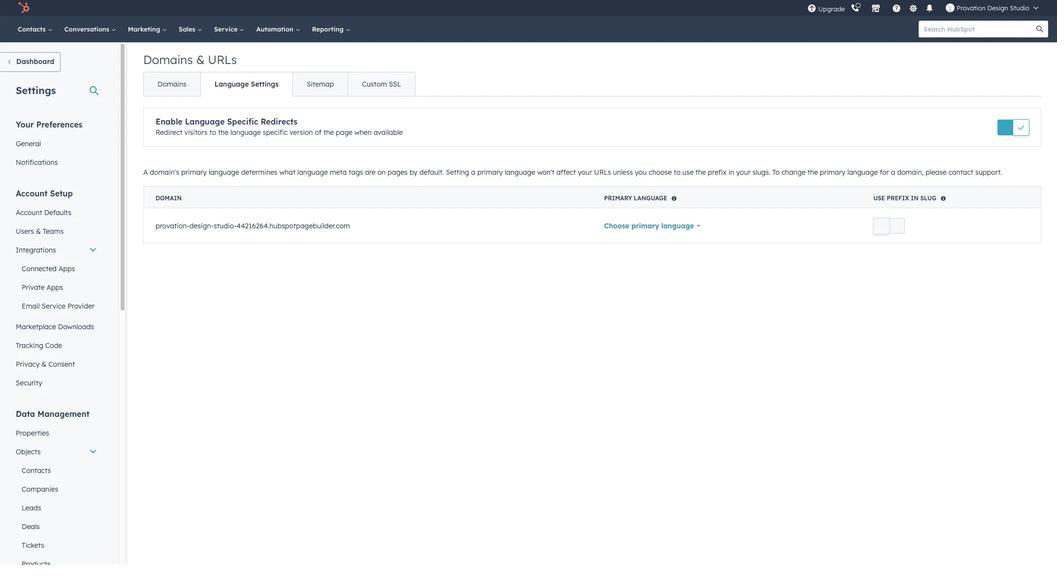 Task type: locate. For each thing, give the bounding box(es) containing it.
to left use
[[674, 168, 681, 177]]

apps down connected apps link
[[47, 283, 63, 292]]

& for domains
[[196, 52, 205, 67]]

apps up private apps 'link'
[[59, 265, 75, 273]]

contacts link down hubspot link
[[12, 16, 58, 42]]

service
[[214, 25, 240, 33], [42, 302, 66, 311]]

2 account from the top
[[16, 208, 42, 217]]

1 vertical spatial to
[[674, 168, 681, 177]]

to inside enable language specific redirects redirect visitors to the language specific version of the page when available
[[210, 128, 216, 137]]

1 horizontal spatial &
[[42, 360, 47, 369]]

marketplace downloads link
[[10, 318, 103, 337]]

to
[[773, 168, 780, 177]]

users & teams link
[[10, 222, 103, 241]]

redirects
[[261, 117, 298, 127]]

& for privacy
[[42, 360, 47, 369]]

marketing
[[128, 25, 162, 33]]

marketplaces button
[[866, 0, 887, 16]]

0 vertical spatial &
[[196, 52, 205, 67]]

domains link
[[144, 72, 200, 96]]

contacts up 'companies'
[[22, 467, 51, 475]]

teams
[[43, 227, 64, 236]]

calling icon button
[[848, 1, 864, 14]]

upgrade image
[[808, 4, 817, 13]]

contacts inside data management element
[[22, 467, 51, 475]]

language inside enable language specific redirects redirect visitors to the language specific version of the page when available
[[185, 117, 225, 127]]

marketplaces image
[[872, 4, 881, 13]]

a right for
[[892, 168, 896, 177]]

provation-
[[156, 221, 190, 230]]

provation
[[957, 4, 986, 12]]

1 horizontal spatial urls
[[595, 168, 612, 177]]

the right of
[[324, 128, 334, 137]]

& right privacy on the bottom left of the page
[[42, 360, 47, 369]]

language up visitors
[[185, 117, 225, 127]]

language down you
[[634, 195, 668, 202]]

settings image
[[909, 4, 918, 13]]

primary right setting
[[478, 168, 503, 177]]

contacts link for companies "link"
[[10, 462, 103, 480]]

1 horizontal spatial to
[[674, 168, 681, 177]]

0 horizontal spatial &
[[36, 227, 41, 236]]

language
[[231, 128, 261, 137], [209, 168, 239, 177], [298, 168, 328, 177], [505, 168, 536, 177], [848, 168, 879, 177], [662, 222, 695, 231]]

account setup element
[[10, 188, 103, 393]]

conversations link
[[58, 16, 122, 42]]

language for enable
[[185, 117, 225, 127]]

0 horizontal spatial to
[[210, 128, 216, 137]]

to
[[210, 128, 216, 137], [674, 168, 681, 177]]

notifications
[[16, 158, 58, 167]]

0 vertical spatial service
[[214, 25, 240, 33]]

primary language
[[605, 195, 668, 202]]

a right setting
[[471, 168, 476, 177]]

automation link
[[251, 16, 306, 42]]

settings
[[251, 80, 279, 89], [16, 84, 56, 97]]

domain,
[[898, 168, 924, 177]]

properties link
[[10, 424, 103, 443]]

won't
[[538, 168, 555, 177]]

language settings link
[[200, 72, 293, 96]]

studio
[[1011, 4, 1030, 12]]

service down private apps 'link'
[[42, 302, 66, 311]]

language up "specific"
[[215, 80, 249, 89]]

1 vertical spatial contacts link
[[10, 462, 103, 480]]

available
[[374, 128, 403, 137]]

0 horizontal spatial service
[[42, 302, 66, 311]]

choose
[[649, 168, 672, 177]]

deals
[[22, 523, 40, 532]]

1 vertical spatial account
[[16, 208, 42, 217]]

your right affect
[[578, 168, 593, 177]]

design
[[988, 4, 1009, 12]]

0 vertical spatial to
[[210, 128, 216, 137]]

domains up domains link
[[143, 52, 193, 67]]

0 horizontal spatial your
[[578, 168, 593, 177]]

&
[[196, 52, 205, 67], [36, 227, 41, 236], [42, 360, 47, 369]]

contacts
[[18, 25, 48, 33], [22, 467, 51, 475]]

unless
[[614, 168, 633, 177]]

44216264.hubspotpagebuilder.com
[[237, 221, 350, 230]]

apps inside 'link'
[[47, 283, 63, 292]]

settings up redirects
[[251, 80, 279, 89]]

2 vertical spatial &
[[42, 360, 47, 369]]

primary right choose
[[632, 222, 660, 231]]

account up users
[[16, 208, 42, 217]]

language for primary
[[634, 195, 668, 202]]

settings down dashboard on the top left of the page
[[16, 84, 56, 97]]

2 your from the left
[[737, 168, 751, 177]]

1 vertical spatial &
[[36, 227, 41, 236]]

account up account defaults
[[16, 189, 48, 199]]

connected
[[22, 265, 57, 273]]

0 vertical spatial contacts link
[[12, 16, 58, 42]]

primary
[[181, 168, 207, 177], [478, 168, 503, 177], [821, 168, 846, 177], [632, 222, 660, 231]]

setup
[[50, 189, 73, 199]]

1 vertical spatial service
[[42, 302, 66, 311]]

meta
[[330, 168, 347, 177]]

search button
[[1032, 21, 1049, 37]]

1 a from the left
[[471, 168, 476, 177]]

menu
[[807, 0, 1046, 16]]

1 vertical spatial apps
[[47, 283, 63, 292]]

settings link
[[908, 3, 920, 13]]

tracking code
[[16, 341, 62, 350]]

urls left unless
[[595, 168, 612, 177]]

the down "specific"
[[218, 128, 229, 137]]

service right sales link
[[214, 25, 240, 33]]

primary right change
[[821, 168, 846, 177]]

primary
[[605, 195, 633, 202]]

menu containing provation design studio
[[807, 0, 1046, 16]]

1 horizontal spatial your
[[737, 168, 751, 177]]

dashboard link
[[0, 52, 61, 72]]

0 vertical spatial domains
[[143, 52, 193, 67]]

by
[[410, 168, 418, 177]]

notifications link
[[10, 153, 103, 172]]

sitemap link
[[293, 72, 348, 96]]

your right in
[[737, 168, 751, 177]]

1 horizontal spatial a
[[892, 168, 896, 177]]

navigation
[[143, 72, 416, 97]]

properties
[[16, 429, 49, 438]]

account for account setup
[[16, 189, 48, 199]]

1 vertical spatial contacts
[[22, 467, 51, 475]]

contacts link up 'companies'
[[10, 462, 103, 480]]

connected apps
[[22, 265, 75, 273]]

0 vertical spatial apps
[[59, 265, 75, 273]]

enable language specific redirects redirect visitors to the language specific version of the page when available
[[156, 117, 403, 137]]

tracking
[[16, 341, 43, 350]]

tracking code link
[[10, 337, 103, 355]]

contacts link
[[12, 16, 58, 42], [10, 462, 103, 480]]

domains inside navigation
[[158, 80, 187, 89]]

1 vertical spatial urls
[[595, 168, 612, 177]]

& right users
[[36, 227, 41, 236]]

companies
[[22, 485, 58, 494]]

0 horizontal spatial settings
[[16, 84, 56, 97]]

private apps link
[[10, 278, 103, 297]]

apps
[[59, 265, 75, 273], [47, 283, 63, 292]]

2 vertical spatial language
[[634, 195, 668, 202]]

0 horizontal spatial a
[[471, 168, 476, 177]]

search image
[[1037, 26, 1044, 33]]

& inside 'link'
[[36, 227, 41, 236]]

1 vertical spatial language
[[185, 117, 225, 127]]

choose
[[605, 222, 630, 231]]

what
[[280, 168, 296, 177]]

are
[[365, 168, 376, 177]]

0 vertical spatial account
[[16, 189, 48, 199]]

notifications button
[[922, 0, 939, 16]]

0 vertical spatial urls
[[208, 52, 237, 67]]

1 account from the top
[[16, 189, 48, 199]]

2 horizontal spatial &
[[196, 52, 205, 67]]

1 vertical spatial domains
[[158, 80, 187, 89]]

account defaults
[[16, 208, 71, 217]]

tickets
[[22, 542, 44, 550]]

prefix
[[888, 195, 910, 202]]

1 horizontal spatial service
[[214, 25, 240, 33]]

to right visitors
[[210, 128, 216, 137]]

contacts down hubspot link
[[18, 25, 48, 33]]

studio-
[[214, 221, 237, 230]]

sales link
[[173, 16, 208, 42]]

language inside enable language specific redirects redirect visitors to the language specific version of the page when available
[[231, 128, 261, 137]]

urls down "service" link
[[208, 52, 237, 67]]

domains down domains & urls
[[158, 80, 187, 89]]

& down sales link
[[196, 52, 205, 67]]



Task type: describe. For each thing, give the bounding box(es) containing it.
1 your from the left
[[578, 168, 593, 177]]

account setup
[[16, 189, 73, 199]]

marketplace downloads
[[16, 323, 94, 332]]

prefix
[[708, 168, 727, 177]]

domains & urls
[[143, 52, 237, 67]]

redirect
[[156, 128, 183, 137]]

contacts link for conversations link
[[12, 16, 58, 42]]

notifications image
[[926, 4, 935, 13]]

privacy
[[16, 360, 40, 369]]

the right change
[[808, 168, 819, 177]]

apps for private apps
[[47, 283, 63, 292]]

choose primary language
[[605, 222, 695, 231]]

navigation containing domains
[[143, 72, 416, 97]]

& for users
[[36, 227, 41, 236]]

tags
[[349, 168, 363, 177]]

please
[[926, 168, 947, 177]]

objects
[[16, 448, 41, 457]]

0 vertical spatial language
[[215, 80, 249, 89]]

in
[[912, 195, 919, 202]]

provation design studio button
[[941, 0, 1045, 16]]

code
[[45, 341, 62, 350]]

specific
[[263, 128, 288, 137]]

use
[[683, 168, 694, 177]]

custom ssl
[[362, 80, 401, 89]]

defaults
[[44, 208, 71, 217]]

downloads
[[58, 323, 94, 332]]

security link
[[10, 374, 103, 393]]

service inside account setup element
[[42, 302, 66, 311]]

support.
[[976, 168, 1003, 177]]

custom ssl link
[[348, 72, 415, 96]]

for
[[881, 168, 890, 177]]

your
[[16, 120, 34, 130]]

users & teams
[[16, 227, 64, 236]]

upgrade
[[819, 5, 846, 13]]

the right use
[[696, 168, 707, 177]]

account defaults link
[[10, 204, 103, 222]]

conversations
[[64, 25, 111, 33]]

on
[[378, 168, 386, 177]]

1 horizontal spatial settings
[[251, 80, 279, 89]]

sales
[[179, 25, 197, 33]]

use prefix in slug
[[874, 195, 937, 202]]

apps for connected apps
[[59, 265, 75, 273]]

version
[[290, 128, 313, 137]]

consent
[[48, 360, 75, 369]]

preferences
[[36, 120, 82, 130]]

a
[[143, 168, 148, 177]]

general
[[16, 139, 41, 148]]

service link
[[208, 16, 251, 42]]

0 horizontal spatial urls
[[208, 52, 237, 67]]

private apps
[[22, 283, 63, 292]]

calling icon image
[[852, 4, 860, 13]]

integrations button
[[10, 241, 103, 260]]

setting
[[446, 168, 470, 177]]

email
[[22, 302, 40, 311]]

ssl
[[389, 80, 401, 89]]

primary right domain's
[[181, 168, 207, 177]]

account for account defaults
[[16, 208, 42, 217]]

determines
[[241, 168, 278, 177]]

data management element
[[10, 409, 103, 566]]

hubspot link
[[12, 2, 37, 14]]

private
[[22, 283, 45, 292]]

in
[[729, 168, 735, 177]]

users
[[16, 227, 34, 236]]

hubspot image
[[18, 2, 30, 14]]

change
[[782, 168, 806, 177]]

a domain's primary language determines what language meta tags are on pages by default. setting a primary language won't affect your urls unless you choose to use the prefix in your slugs. to change the primary language for a domain, please contact support.
[[143, 168, 1003, 177]]

primary inside popup button
[[632, 222, 660, 231]]

domain
[[156, 195, 182, 202]]

provation design studio
[[957, 4, 1030, 12]]

privacy & consent
[[16, 360, 75, 369]]

management
[[38, 409, 90, 419]]

page
[[336, 128, 353, 137]]

domains for domains
[[158, 80, 187, 89]]

integrations
[[16, 246, 56, 255]]

privacy & consent link
[[10, 355, 103, 374]]

custom
[[362, 80, 387, 89]]

objects button
[[10, 443, 103, 462]]

0 vertical spatial contacts
[[18, 25, 48, 33]]

choose primary language button
[[605, 221, 701, 232]]

security
[[16, 379, 42, 388]]

domains for domains & urls
[[143, 52, 193, 67]]

your preferences element
[[10, 119, 103, 172]]

marketing link
[[122, 16, 173, 42]]

specific
[[227, 117, 258, 127]]

leads link
[[10, 499, 103, 518]]

deals link
[[10, 518, 103, 537]]

domain's
[[150, 168, 179, 177]]

provider
[[68, 302, 95, 311]]

design-
[[190, 221, 214, 230]]

help image
[[893, 4, 902, 13]]

enable
[[156, 117, 183, 127]]

when
[[355, 128, 372, 137]]

slug
[[921, 195, 937, 202]]

2 a from the left
[[892, 168, 896, 177]]

of
[[315, 128, 322, 137]]

tickets link
[[10, 537, 103, 555]]

visitors
[[184, 128, 208, 137]]

data
[[16, 409, 35, 419]]

use
[[874, 195, 886, 202]]

james peterson image
[[947, 3, 955, 12]]

leads
[[22, 504, 41, 513]]

language inside popup button
[[662, 222, 695, 231]]

Search HubSpot search field
[[919, 21, 1040, 37]]

contact
[[949, 168, 974, 177]]

general link
[[10, 135, 103, 153]]



Task type: vqa. For each thing, say whether or not it's contained in the screenshot.
HubSpot features
no



